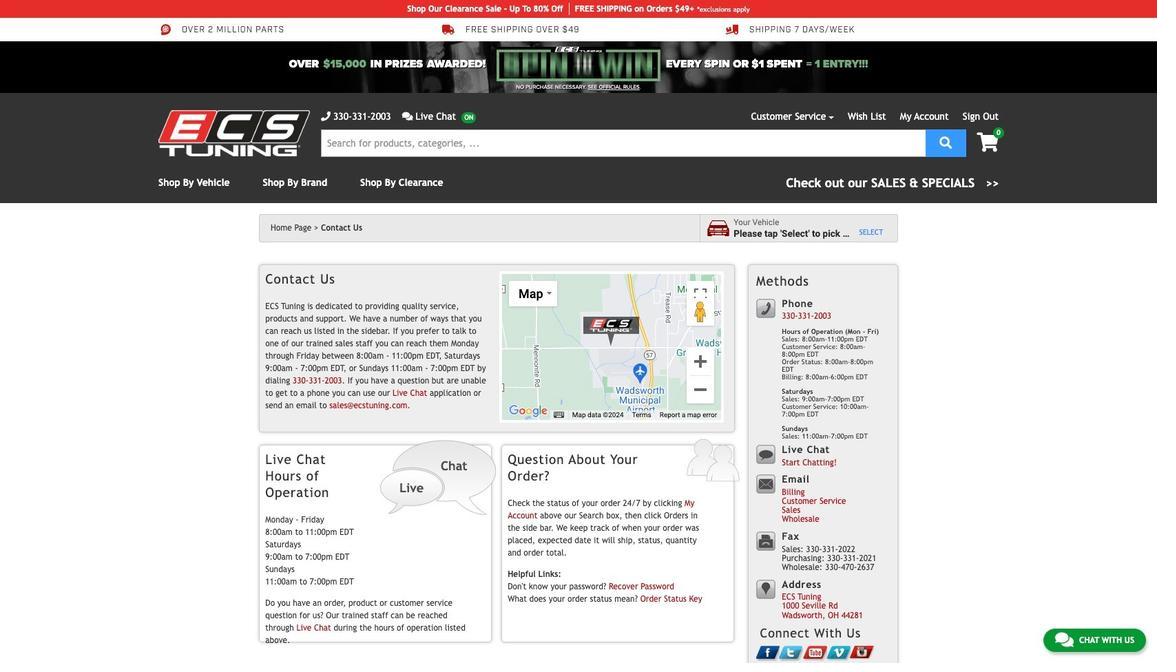 Task type: vqa. For each thing, say whether or not it's contained in the screenshot.
'ECS Tuning' image
yes



Task type: locate. For each thing, give the bounding box(es) containing it.
my account image
[[686, 439, 741, 483]]

keyboard shortcuts image
[[554, 412, 564, 418]]

1 vertical spatial comments image
[[1056, 632, 1074, 648]]

Search text field
[[321, 130, 926, 157]]

map region
[[502, 274, 722, 420]]

0 horizontal spatial comments image
[[402, 112, 413, 121]]

0 horizontal spatial ecs tuning image
[[158, 110, 310, 156]]

ecs tuning image
[[158, 110, 310, 156], [577, 313, 646, 347]]

shopping cart image
[[977, 133, 999, 152]]

comments image
[[402, 112, 413, 121], [1056, 632, 1074, 648]]

live chat bubbles image
[[379, 439, 498, 517]]

search image
[[940, 136, 953, 149]]

1 horizontal spatial ecs tuning image
[[577, 313, 646, 347]]

1 vertical spatial ecs tuning image
[[577, 313, 646, 347]]

google image
[[506, 402, 551, 420]]



Task type: describe. For each thing, give the bounding box(es) containing it.
phone image
[[321, 112, 331, 121]]

ecs tuning 'spin to win' contest logo image
[[497, 47, 661, 81]]

0 vertical spatial ecs tuning image
[[158, 110, 310, 156]]

1 horizontal spatial comments image
[[1056, 632, 1074, 648]]

0 vertical spatial comments image
[[402, 112, 413, 121]]



